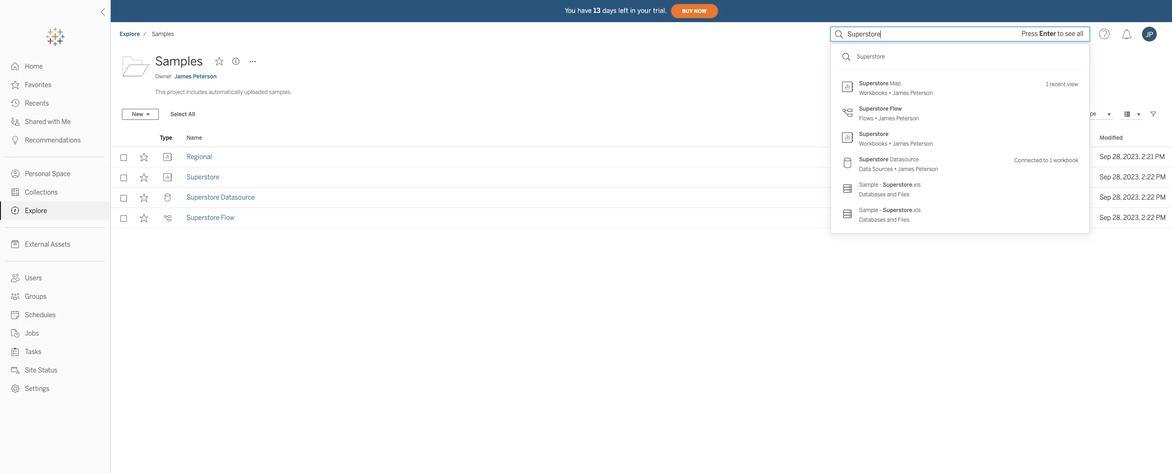 Task type: describe. For each thing, give the bounding box(es) containing it.
recommendations
[[25, 137, 81, 145]]

0 vertical spatial james peterson link
[[175, 72, 217, 81]]

buy now button
[[671, 4, 718, 18]]

modified
[[1100, 135, 1123, 141]]

tasks
[[25, 349, 42, 356]]

home link
[[0, 57, 110, 76]]

by text only_f5he34f image for external assets
[[11, 241, 19, 249]]

users
[[25, 275, 42, 283]]

sep 28, 2023, 2:21 pm
[[1100, 153, 1165, 161]]

workbook
[[1053, 157, 1078, 164]]

left
[[619, 7, 628, 15]]

2 and from the top
[[887, 217, 897, 223]]

external
[[25, 241, 49, 249]]

data source image
[[163, 194, 172, 202]]

all
[[188, 111, 195, 118]]

by text only_f5he34f image for collections
[[11, 188, 19, 197]]

superstore datasource inside search results list box
[[859, 157, 919, 163]]

/
[[143, 31, 146, 37]]

2023, for superstore flow
[[1123, 214, 1140, 222]]

sep for superstore
[[1100, 174, 1111, 181]]

owner james peterson
[[155, 73, 217, 80]]

workbook image for superstore
[[163, 174, 172, 182]]

navigation panel element
[[0, 28, 110, 398]]

1 workbooks from the top
[[859, 90, 888, 96]]

personal space
[[25, 170, 70, 178]]

grid containing regional
[[111, 130, 1172, 474]]

by text only_f5he34f image for schedules
[[11, 311, 19, 319]]

13
[[594, 7, 601, 15]]

superstore link inside search results list box
[[838, 49, 1082, 64]]

pm for superstore flow
[[1156, 214, 1166, 222]]

row containing regional
[[111, 147, 1172, 168]]

• right sources at the right top of the page
[[894, 166, 897, 173]]

settings
[[25, 385, 49, 393]]

tasks link
[[0, 343, 110, 361]]

now
[[694, 8, 707, 14]]

site status
[[25, 367, 57, 375]]

flows
[[859, 115, 874, 122]]

0 vertical spatial 1
[[1046, 81, 1048, 87]]

by text only_f5he34f image for tasks
[[11, 348, 19, 356]]

2 sample - superstore .xls databases and files from the top
[[859, 207, 921, 223]]

recent
[[1050, 81, 1066, 87]]

1 sample - superstore .xls databases and files from the top
[[859, 182, 921, 198]]

connected to 1 workbook
[[1014, 157, 1078, 164]]

row containing superstore flow
[[111, 208, 1172, 229]]

buy
[[682, 8, 693, 14]]

personal space link
[[0, 165, 110, 183]]

superstore inside superstore flow flows • james peterson
[[859, 106, 889, 112]]

groups
[[25, 293, 47, 301]]

1 vertical spatial 1
[[1050, 157, 1052, 164]]

schedules link
[[0, 306, 110, 325]]

james inside row group
[[1041, 153, 1060, 161]]

select
[[170, 111, 187, 118]]

space
[[52, 170, 70, 178]]

external assets link
[[0, 235, 110, 254]]

map
[[890, 80, 901, 87]]

samples.
[[269, 89, 292, 96]]

explore /
[[120, 31, 146, 37]]

1 recent view
[[1046, 81, 1078, 87]]

28, for superstore
[[1113, 174, 1122, 181]]

1 2:22 from the top
[[1142, 174, 1155, 181]]

2023, for superstore datasource
[[1123, 194, 1140, 202]]

peterson up superstore flow flows • james peterson
[[910, 90, 933, 96]]

by text only_f5he34f image for site status
[[11, 367, 19, 375]]

view
[[1067, 81, 1078, 87]]

2:21
[[1142, 153, 1154, 161]]

favorites
[[25, 81, 52, 89]]

groups link
[[0, 288, 110, 306]]

home
[[25, 63, 43, 71]]

sources
[[872, 166, 893, 173]]

select all
[[170, 111, 195, 118]]

users link
[[0, 269, 110, 288]]

flow for superstore flow flows • james peterson
[[890, 106, 902, 112]]

1 sample from the top
[[859, 182, 878, 188]]

by text only_f5he34f image for favorites
[[11, 81, 19, 89]]

select all button
[[164, 109, 201, 120]]

settings link
[[0, 380, 110, 398]]

peterson inside superstore flow flows • james peterson
[[896, 115, 919, 122]]

by text only_f5he34f image for personal space
[[11, 170, 19, 178]]

new
[[132, 111, 143, 118]]

type button
[[1081, 109, 1114, 120]]

regional
[[187, 153, 212, 161]]

• down the map
[[889, 90, 891, 96]]

jobs link
[[0, 325, 110, 343]]

Search for views, metrics, workbooks, and more text field
[[831, 27, 1090, 42]]

1 files from the top
[[898, 192, 910, 198]]

1 28, from the top
[[1113, 153, 1122, 161]]

1 2023, from the top
[[1123, 153, 1140, 161]]

automatically
[[209, 89, 243, 96]]

connected
[[1014, 157, 1042, 164]]

buy now
[[682, 8, 707, 14]]

data sources • james peterson
[[859, 166, 938, 173]]

1 and from the top
[[887, 192, 897, 198]]

• inside superstore workbooks • james peterson
[[889, 141, 891, 147]]

schedules
[[25, 312, 56, 319]]

type inside grid
[[160, 135, 172, 141]]

superstore map
[[859, 80, 901, 87]]

superstore datasource link
[[187, 188, 255, 208]]

james peterson
[[1041, 153, 1088, 161]]



Task type: vqa. For each thing, say whether or not it's contained in the screenshot.
2nd "and" from the right
no



Task type: locate. For each thing, give the bounding box(es) containing it.
new button
[[122, 109, 159, 120]]

datasource up data sources • james peterson at right top
[[890, 157, 919, 163]]

0 vertical spatial explore link
[[119, 30, 140, 38]]

databases
[[859, 192, 886, 198], [859, 217, 886, 223]]

project image
[[122, 52, 150, 80]]

by text only_f5he34f image inside jobs link
[[11, 330, 19, 338]]

workbook image for regional
[[163, 153, 172, 162]]

sep
[[1100, 153, 1111, 161], [1100, 174, 1111, 181], [1100, 194, 1111, 202], [1100, 214, 1111, 222]]

workbook image left regional link
[[163, 153, 172, 162]]

1 vertical spatial sample - superstore .xls databases and files
[[859, 207, 921, 223]]

data
[[859, 166, 871, 173]]

you
[[565, 7, 576, 15]]

james inside superstore workbooks • james peterson
[[892, 141, 909, 147]]

by text only_f5he34f image for recommendations
[[11, 136, 19, 145]]

28, for superstore flow
[[1113, 214, 1122, 222]]

0 vertical spatial workbooks
[[859, 90, 888, 96]]

1 horizontal spatial james peterson link
[[1041, 147, 1088, 168]]

flow for superstore flow
[[221, 214, 235, 222]]

1 vertical spatial samples
[[155, 54, 203, 69]]

recents link
[[0, 94, 110, 113]]

explore down collections
[[25, 207, 47, 215]]

type inside "dropdown button"
[[1084, 111, 1096, 117]]

owner
[[155, 73, 172, 80]]

1 vertical spatial explore
[[25, 207, 47, 215]]

search results list box
[[831, 44, 1090, 234]]

shared with me link
[[0, 113, 110, 131]]

4 by text only_f5he34f image from the top
[[11, 170, 19, 178]]

peterson up includes
[[193, 73, 217, 80]]

0 vertical spatial and
[[887, 192, 897, 198]]

peterson inside superstore workbooks • james peterson
[[910, 141, 933, 147]]

explore left /
[[120, 31, 140, 37]]

3 by text only_f5he34f image from the top
[[11, 136, 19, 145]]

3 by text only_f5he34f image from the top
[[11, 241, 19, 249]]

superstore datasource
[[859, 157, 919, 163], [187, 194, 255, 202]]

1 vertical spatial and
[[887, 217, 897, 223]]

pm
[[1155, 153, 1165, 161], [1156, 174, 1166, 181], [1156, 194, 1166, 202], [1156, 214, 1166, 222]]

0 vertical spatial superstore link
[[838, 49, 1082, 64]]

cell
[[1006, 147, 1035, 168]]

pm for superstore
[[1156, 174, 1166, 181]]

workbook image
[[163, 153, 172, 162], [163, 174, 172, 182]]

by text only_f5he34f image for recents
[[11, 99, 19, 108]]

sample - superstore .xls databases and files
[[859, 182, 921, 198], [859, 207, 921, 223]]

8 by text only_f5he34f image from the top
[[11, 293, 19, 301]]

external assets
[[25, 241, 70, 249]]

superstore flow link
[[187, 208, 235, 229]]

workbooks down the flows on the right of the page
[[859, 141, 888, 147]]

row containing superstore datasource
[[111, 188, 1172, 208]]

sample
[[859, 182, 878, 188], [859, 207, 878, 214]]

samples right /
[[152, 31, 174, 37]]

favorites link
[[0, 76, 110, 94]]

1 vertical spatial -
[[880, 207, 882, 214]]

collections link
[[0, 183, 110, 202]]

0 vertical spatial -
[[880, 182, 882, 188]]

1 workbook image from the top
[[163, 153, 172, 162]]

list view image
[[1123, 110, 1132, 119]]

name
[[187, 135, 202, 141]]

by text only_f5he34f image for settings
[[11, 385, 19, 393]]

superstore datasource up superstore flow at top left
[[187, 194, 255, 202]]

datasource up superstore flow at top left
[[221, 194, 255, 202]]

your
[[638, 7, 651, 15]]

0 horizontal spatial explore link
[[0, 202, 110, 220]]

1 horizontal spatial datasource
[[890, 157, 919, 163]]

1 horizontal spatial type
[[1084, 111, 1096, 117]]

datasource inside search results list box
[[890, 157, 919, 163]]

by text only_f5he34f image left the recents
[[11, 99, 19, 108]]

james
[[175, 73, 192, 80], [892, 90, 909, 96], [879, 115, 895, 122], [892, 141, 909, 147], [1041, 153, 1060, 161], [898, 166, 915, 173]]

by text only_f5he34f image left external
[[11, 241, 19, 249]]

2023, for superstore
[[1123, 174, 1140, 181]]

4 row from the top
[[111, 208, 1172, 229]]

by text only_f5he34f image for home
[[11, 62, 19, 71]]

by text only_f5he34f image inside favorites link
[[11, 81, 19, 89]]

1 horizontal spatial explore link
[[119, 30, 140, 38]]

files
[[898, 192, 910, 198], [898, 217, 910, 223]]

peterson up superstore workbooks • james peterson
[[896, 115, 919, 122]]

project
[[167, 89, 185, 96]]

1 .xls from the top
[[912, 182, 921, 188]]

1 horizontal spatial superstore datasource
[[859, 157, 919, 163]]

superstore workbooks • james peterson
[[859, 131, 933, 147]]

1 vertical spatial type
[[160, 135, 172, 141]]

by text only_f5he34f image inside site status link
[[11, 367, 19, 375]]

0 vertical spatial samples
[[152, 31, 174, 37]]

cell inside grid
[[1006, 147, 1035, 168]]

trial.
[[653, 7, 667, 15]]

2 2:22 from the top
[[1142, 194, 1155, 202]]

have
[[578, 7, 592, 15]]

•
[[889, 90, 891, 96], [875, 115, 877, 122], [889, 141, 891, 147], [894, 166, 897, 173]]

1 vertical spatial sep 28, 2023, 2:22 pm
[[1100, 194, 1166, 202]]

5 by text only_f5he34f image from the top
[[11, 188, 19, 197]]

workbooks
[[859, 90, 888, 96], [859, 141, 888, 147]]

1 vertical spatial sample
[[859, 207, 878, 214]]

1 sep 28, 2023, 2:22 pm from the top
[[1100, 174, 1166, 181]]

workbook image up data source image
[[163, 174, 172, 182]]

superstore datasource up sources at the right top of the page
[[859, 157, 919, 163]]

2 by text only_f5he34f image from the top
[[11, 118, 19, 126]]

flow image
[[163, 214, 172, 223]]

28, for superstore datasource
[[1113, 194, 1122, 202]]

datasource inside grid
[[221, 194, 255, 202]]

4 2023, from the top
[[1123, 214, 1140, 222]]

1 horizontal spatial superstore link
[[838, 49, 1082, 64]]

by text only_f5he34f image inside shared with me link
[[11, 118, 19, 126]]

superstore flow flows • james peterson
[[859, 106, 919, 122]]

regional link
[[187, 147, 212, 168]]

superstore inside superstore workbooks • james peterson
[[859, 131, 889, 138]]

0 horizontal spatial explore
[[25, 207, 47, 215]]

1 vertical spatial workbook image
[[163, 174, 172, 182]]

this project includes automatically uploaded samples.
[[155, 89, 292, 96]]

me
[[62, 118, 71, 126]]

superstore link down search for views, metrics, workbooks, and more text box in the top right of the page
[[838, 49, 1082, 64]]

you have 13 days left in your trial.
[[565, 7, 667, 15]]

28,
[[1113, 153, 1122, 161], [1113, 174, 1122, 181], [1113, 194, 1122, 202], [1113, 214, 1122, 222]]

0 vertical spatial sample - superstore .xls databases and files
[[859, 182, 921, 198]]

3 28, from the top
[[1113, 194, 1122, 202]]

flow inside superstore flow flows • james peterson
[[890, 106, 902, 112]]

0 vertical spatial type
[[1084, 111, 1096, 117]]

peterson inside grid
[[1061, 153, 1088, 161]]

0 vertical spatial 2:22
[[1142, 174, 1155, 181]]

0 horizontal spatial type
[[160, 135, 172, 141]]

flow
[[890, 106, 902, 112], [221, 214, 235, 222]]

by text only_f5he34f image inside the schedules link
[[11, 311, 19, 319]]

peterson up data sources • james peterson at right top
[[910, 141, 933, 147]]

1 vertical spatial superstore link
[[187, 168, 219, 188]]

3 2:22 from the top
[[1142, 214, 1155, 222]]

0 vertical spatial datasource
[[890, 157, 919, 163]]

this
[[155, 89, 166, 96]]

by text only_f5he34f image left home
[[11, 62, 19, 71]]

1 by text only_f5he34f image from the top
[[11, 81, 19, 89]]

by text only_f5he34f image for explore
[[11, 207, 19, 215]]

sep 28, 2023, 2:22 pm
[[1100, 174, 1166, 181], [1100, 194, 1166, 202], [1100, 214, 1166, 222]]

row group
[[111, 147, 1172, 229]]

2 28, from the top
[[1113, 174, 1122, 181]]

2 row from the top
[[111, 168, 1172, 188]]

explore for explore
[[25, 207, 47, 215]]

9 by text only_f5he34f image from the top
[[11, 311, 19, 319]]

4 28, from the top
[[1113, 214, 1122, 222]]

type left list view "image"
[[1084, 111, 1096, 117]]

james inside superstore flow flows • james peterson
[[879, 115, 895, 122]]

1 vertical spatial datasource
[[221, 194, 255, 202]]

by text only_f5he34f image inside groups link
[[11, 293, 19, 301]]

1 vertical spatial superstore datasource
[[187, 194, 255, 202]]

superstore inside 'link'
[[187, 214, 219, 222]]

1 vertical spatial .xls
[[912, 207, 921, 214]]

by text only_f5he34f image
[[11, 81, 19, 89], [11, 118, 19, 126], [11, 136, 19, 145], [11, 170, 19, 178], [11, 188, 19, 197], [11, 207, 19, 215], [11, 274, 19, 283], [11, 293, 19, 301], [11, 311, 19, 319], [11, 330, 19, 338], [11, 348, 19, 356], [11, 367, 19, 375], [11, 385, 19, 393]]

by text only_f5he34f image inside tasks link
[[11, 348, 19, 356]]

type down the select at top
[[160, 135, 172, 141]]

sep for superstore flow
[[1100, 214, 1111, 222]]

includes
[[186, 89, 207, 96]]

pm for superstore datasource
[[1156, 194, 1166, 202]]

3 2023, from the top
[[1123, 194, 1140, 202]]

peterson right to
[[1061, 153, 1088, 161]]

1
[[1046, 81, 1048, 87], [1050, 157, 1052, 164]]

jobs
[[25, 330, 39, 338]]

by text only_f5he34f image for shared with me
[[11, 118, 19, 126]]

0 vertical spatial sep 28, 2023, 2:22 pm
[[1100, 174, 1166, 181]]

row group containing regional
[[111, 147, 1172, 229]]

2 sample from the top
[[859, 207, 878, 214]]

2 2023, from the top
[[1123, 174, 1140, 181]]

0 vertical spatial .xls
[[912, 182, 921, 188]]

type
[[1084, 111, 1096, 117], [160, 135, 172, 141]]

1 right to
[[1050, 157, 1052, 164]]

by text only_f5he34f image inside personal space link
[[11, 170, 19, 178]]

by text only_f5he34f image inside settings link
[[11, 385, 19, 393]]

james peterson link
[[175, 72, 217, 81], [1041, 147, 1088, 168]]

1 vertical spatial files
[[898, 217, 910, 223]]

2:22
[[1142, 174, 1155, 181], [1142, 194, 1155, 202], [1142, 214, 1155, 222]]

by text only_f5he34f image inside recommendations link
[[11, 136, 19, 145]]

flow down workbooks • james peterson
[[890, 106, 902, 112]]

by text only_f5he34f image inside home link
[[11, 62, 19, 71]]

main navigation. press the up and down arrow keys to access links. element
[[0, 57, 110, 398]]

peterson
[[193, 73, 217, 80], [910, 90, 933, 96], [896, 115, 919, 122], [910, 141, 933, 147], [1061, 153, 1088, 161], [916, 166, 938, 173]]

superstore link
[[838, 49, 1082, 64], [187, 168, 219, 188]]

0 vertical spatial by text only_f5he34f image
[[11, 62, 19, 71]]

7 by text only_f5he34f image from the top
[[11, 274, 19, 283]]

1 horizontal spatial explore
[[120, 31, 140, 37]]

1 vertical spatial explore link
[[0, 202, 110, 220]]

0 vertical spatial flow
[[890, 106, 902, 112]]

2 by text only_f5he34f image from the top
[[11, 99, 19, 108]]

2 vertical spatial sep 28, 2023, 2:22 pm
[[1100, 214, 1166, 222]]

by text only_f5he34f image inside collections link
[[11, 188, 19, 197]]

2 .xls from the top
[[912, 207, 921, 214]]

1 - from the top
[[880, 182, 882, 188]]

explore link left /
[[119, 30, 140, 38]]

0 vertical spatial files
[[898, 192, 910, 198]]

by text only_f5he34f image inside the external assets link
[[11, 241, 19, 249]]

1 sep from the top
[[1100, 153, 1111, 161]]

by text only_f5he34f image inside recents link
[[11, 99, 19, 108]]

and
[[887, 192, 897, 198], [887, 217, 897, 223]]

in
[[630, 7, 636, 15]]

0 vertical spatial databases
[[859, 192, 886, 198]]

2023,
[[1123, 153, 1140, 161], [1123, 174, 1140, 181], [1123, 194, 1140, 202], [1123, 214, 1140, 222]]

• up sources at the right top of the page
[[889, 141, 891, 147]]

sep for superstore datasource
[[1100, 194, 1111, 202]]

2 files from the top
[[898, 217, 910, 223]]

with
[[48, 118, 60, 126]]

workbooks down superstore map
[[859, 90, 888, 96]]

superstore link down regional
[[187, 168, 219, 188]]

workbooks inside superstore workbooks • james peterson
[[859, 141, 888, 147]]

collections
[[25, 189, 58, 197]]

1 vertical spatial 2:22
[[1142, 194, 1155, 202]]

uploaded
[[244, 89, 268, 96]]

6 by text only_f5he34f image from the top
[[11, 207, 19, 215]]

2 workbooks from the top
[[859, 141, 888, 147]]

2 sep from the top
[[1100, 174, 1111, 181]]

13 by text only_f5he34f image from the top
[[11, 385, 19, 393]]

personal
[[25, 170, 51, 178]]

2:22 for datasource
[[1142, 194, 1155, 202]]

2 databases from the top
[[859, 217, 886, 223]]

• inside superstore flow flows • james peterson
[[875, 115, 877, 122]]

1 vertical spatial by text only_f5he34f image
[[11, 99, 19, 108]]

4 sep from the top
[[1100, 214, 1111, 222]]

3 row from the top
[[111, 188, 1172, 208]]

1 vertical spatial james peterson link
[[1041, 147, 1088, 168]]

site
[[25, 367, 37, 375]]

explore link down collections
[[0, 202, 110, 220]]

grid
[[111, 130, 1172, 474]]

sep 28, 2023, 2:22 pm for datasource
[[1100, 194, 1166, 202]]

by text only_f5he34f image inside users link
[[11, 274, 19, 283]]

1 vertical spatial workbooks
[[859, 141, 888, 147]]

1 vertical spatial databases
[[859, 217, 886, 223]]

superstore flow
[[187, 214, 235, 222]]

flow inside superstore flow 'link'
[[221, 214, 235, 222]]

0 horizontal spatial superstore link
[[187, 168, 219, 188]]

1 vertical spatial flow
[[221, 214, 235, 222]]

by text only_f5he34f image for users
[[11, 274, 19, 283]]

• right the flows on the right of the page
[[875, 115, 877, 122]]

recommendations link
[[0, 131, 110, 150]]

status
[[38, 367, 57, 375]]

peterson down superstore workbooks • james peterson
[[916, 166, 938, 173]]

2 vertical spatial 2:22
[[1142, 214, 1155, 222]]

3 sep from the top
[[1100, 194, 1111, 202]]

1 by text only_f5he34f image from the top
[[11, 62, 19, 71]]

datasource
[[890, 157, 919, 163], [221, 194, 255, 202]]

3 sep 28, 2023, 2:22 pm from the top
[[1100, 214, 1166, 222]]

0 vertical spatial workbook image
[[163, 153, 172, 162]]

1 row from the top
[[111, 147, 1172, 168]]

2 sep 28, 2023, 2:22 pm from the top
[[1100, 194, 1166, 202]]

to
[[1043, 157, 1049, 164]]

sep 28, 2023, 2:22 pm for flow
[[1100, 214, 1166, 222]]

recents
[[25, 100, 49, 108]]

2 workbook image from the top
[[163, 174, 172, 182]]

0 vertical spatial sample
[[859, 182, 878, 188]]

days
[[602, 7, 617, 15]]

samples element
[[149, 31, 177, 37]]

0 horizontal spatial flow
[[221, 214, 235, 222]]

0 horizontal spatial 1
[[1046, 81, 1048, 87]]

row containing superstore
[[111, 168, 1172, 188]]

1 horizontal spatial 1
[[1050, 157, 1052, 164]]

shared with me
[[25, 118, 71, 126]]

assets
[[51, 241, 70, 249]]

12 by text only_f5he34f image from the top
[[11, 367, 19, 375]]

by text only_f5he34f image for groups
[[11, 293, 19, 301]]

explore inside main navigation. press the up and down arrow keys to access links. element
[[25, 207, 47, 215]]

row
[[111, 147, 1172, 168], [111, 168, 1172, 188], [111, 188, 1172, 208], [111, 208, 1172, 229]]

1 left recent
[[1046, 81, 1048, 87]]

shared
[[25, 118, 46, 126]]

workbooks • james peterson
[[859, 90, 933, 96]]

0 horizontal spatial superstore datasource
[[187, 194, 255, 202]]

flow down superstore datasource link at the top of page
[[221, 214, 235, 222]]

explore for explore /
[[120, 31, 140, 37]]

by text only_f5he34f image
[[11, 62, 19, 71], [11, 99, 19, 108], [11, 241, 19, 249]]

0 horizontal spatial datasource
[[221, 194, 255, 202]]

2:22 for flow
[[1142, 214, 1155, 222]]

2 vertical spatial by text only_f5he34f image
[[11, 241, 19, 249]]

superstore link inside grid
[[187, 168, 219, 188]]

by text only_f5he34f image for jobs
[[11, 330, 19, 338]]

2 - from the top
[[880, 207, 882, 214]]

1 horizontal spatial flow
[[890, 106, 902, 112]]

1 databases from the top
[[859, 192, 886, 198]]

0 vertical spatial explore
[[120, 31, 140, 37]]

11 by text only_f5he34f image from the top
[[11, 348, 19, 356]]

site status link
[[0, 361, 110, 380]]

0 horizontal spatial james peterson link
[[175, 72, 217, 81]]

10 by text only_f5he34f image from the top
[[11, 330, 19, 338]]

0 vertical spatial superstore datasource
[[859, 157, 919, 163]]

samples up owner james peterson
[[155, 54, 203, 69]]



